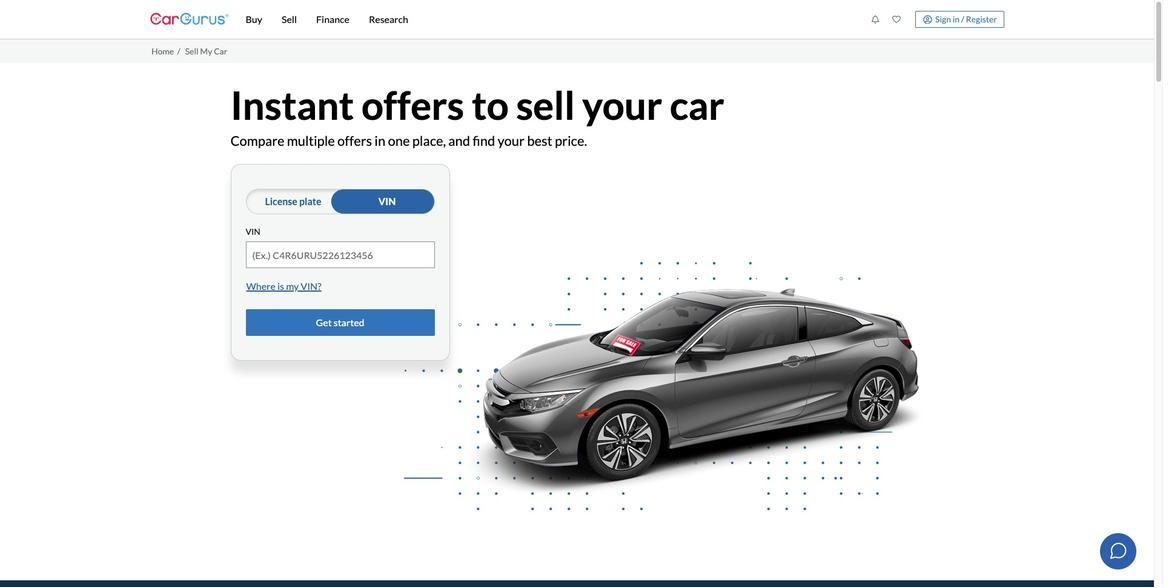 Task type: describe. For each thing, give the bounding box(es) containing it.
compare
[[231, 133, 285, 149]]

saved cars image
[[892, 15, 901, 24]]

user icon image
[[923, 15, 932, 24]]

place,
[[412, 133, 446, 149]]

sell
[[516, 81, 575, 128]]

price.
[[555, 133, 587, 149]]

get
[[316, 317, 332, 329]]

in inside 'link'
[[953, 14, 960, 24]]

home
[[151, 46, 174, 56]]

menu bar containing buy
[[229, 0, 865, 39]]

sell inside dropdown button
[[282, 13, 297, 25]]

gray car image
[[404, 240, 924, 533]]

/ inside 'link'
[[961, 14, 965, 24]]

sign
[[936, 14, 951, 24]]

and
[[449, 133, 470, 149]]

where is my vin?
[[246, 281, 321, 292]]

get started
[[316, 317, 364, 329]]

VIN field
[[246, 243, 434, 268]]

research button
[[359, 0, 418, 39]]

car
[[670, 81, 725, 128]]

my
[[286, 281, 299, 292]]

started
[[334, 317, 364, 329]]

home link
[[151, 46, 174, 56]]

open chat window image
[[1109, 542, 1128, 561]]

vin?
[[301, 281, 321, 292]]

instant
[[231, 81, 354, 128]]

where is my vin? button
[[246, 274, 322, 300]]

1 horizontal spatial vin
[[379, 196, 396, 207]]

sign in / register menu
[[865, 5, 1004, 34]]



Task type: vqa. For each thing, say whether or not it's contained in the screenshot.
first Nov from the bottom of the page
no



Task type: locate. For each thing, give the bounding box(es) containing it.
where
[[246, 281, 276, 292]]

in
[[953, 14, 960, 24], [375, 133, 386, 149]]

in left one
[[375, 133, 386, 149]]

1 vertical spatial vin
[[246, 226, 260, 237]]

0 vertical spatial /
[[961, 14, 965, 24]]

0 vertical spatial offers
[[362, 81, 464, 128]]

best
[[527, 133, 552, 149]]

1 horizontal spatial /
[[961, 14, 965, 24]]

0 vertical spatial your
[[583, 81, 662, 128]]

finance button
[[307, 0, 359, 39]]

license
[[265, 196, 297, 207]]

1 vertical spatial /
[[177, 46, 180, 56]]

car
[[214, 46, 227, 56]]

offers right multiple
[[338, 133, 372, 149]]

in inside instant offers to sell your car compare multiple offers in one place, and find your best price.
[[375, 133, 386, 149]]

sell button
[[272, 0, 307, 39]]

1 horizontal spatial in
[[953, 14, 960, 24]]

1 horizontal spatial sell
[[282, 13, 297, 25]]

0 vertical spatial vin
[[379, 196, 396, 207]]

instant offers to sell your car compare multiple offers in one place, and find your best price.
[[231, 81, 725, 149]]

sell right buy
[[282, 13, 297, 25]]

find
[[473, 133, 495, 149]]

get started button
[[246, 310, 435, 337]]

0 horizontal spatial sell
[[185, 46, 198, 56]]

1 vertical spatial in
[[375, 133, 386, 149]]

open notifications image
[[871, 15, 880, 24]]

offers up one
[[362, 81, 464, 128]]

your
[[583, 81, 662, 128], [498, 133, 525, 149]]

buy button
[[236, 0, 272, 39]]

/ right home
[[177, 46, 180, 56]]

offers
[[362, 81, 464, 128], [338, 133, 372, 149]]

register
[[966, 14, 997, 24]]

license plate
[[265, 196, 321, 207]]

sell left my
[[185, 46, 198, 56]]

cargurus logo homepage link image
[[150, 2, 229, 37]]

0 vertical spatial sell
[[282, 13, 297, 25]]

multiple
[[287, 133, 335, 149]]

sell
[[282, 13, 297, 25], [185, 46, 198, 56]]

1 vertical spatial your
[[498, 133, 525, 149]]

finance
[[316, 13, 350, 25]]

0 vertical spatial in
[[953, 14, 960, 24]]

buy
[[246, 13, 262, 25]]

my
[[200, 46, 212, 56]]

cargurus logo homepage link link
[[150, 2, 229, 37]]

home / sell my car
[[151, 46, 227, 56]]

0 horizontal spatial your
[[498, 133, 525, 149]]

sign in / register link
[[916, 11, 1004, 28]]

1 vertical spatial sell
[[185, 46, 198, 56]]

is
[[278, 281, 284, 292]]

/ left register on the right of the page
[[961, 14, 965, 24]]

1 vertical spatial offers
[[338, 133, 372, 149]]

in right sign
[[953, 14, 960, 24]]

vin
[[379, 196, 396, 207], [246, 226, 260, 237]]

plate
[[299, 196, 321, 207]]

/
[[961, 14, 965, 24], [177, 46, 180, 56]]

sign in / register
[[936, 14, 997, 24]]

sign in / register menu item
[[907, 11, 1004, 28]]

to
[[472, 81, 509, 128]]

0 horizontal spatial in
[[375, 133, 386, 149]]

0 horizontal spatial /
[[177, 46, 180, 56]]

one
[[388, 133, 410, 149]]

menu bar
[[229, 0, 865, 39]]

research
[[369, 13, 408, 25]]

1 horizontal spatial your
[[583, 81, 662, 128]]

0 horizontal spatial vin
[[246, 226, 260, 237]]



